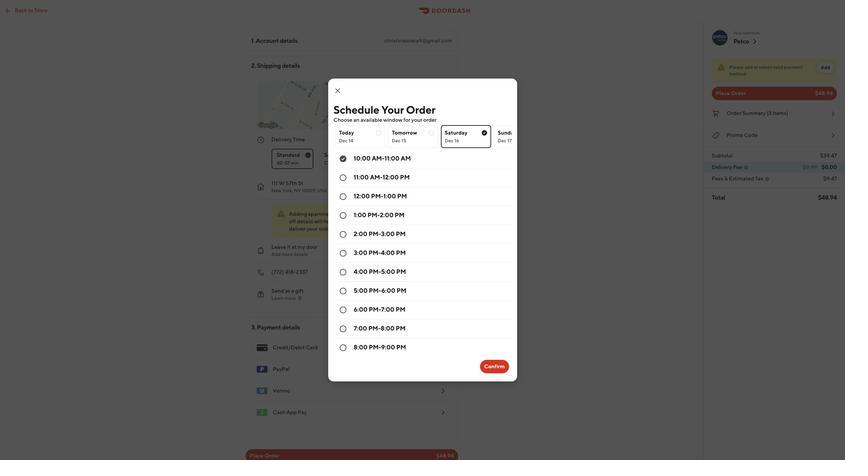 Task type: locate. For each thing, give the bounding box(es) containing it.
subtotal
[[713, 153, 734, 159]]

0 horizontal spatial 2:00
[[354, 231, 368, 238]]

0 vertical spatial add
[[822, 65, 831, 70]]

add inside 'add' button
[[822, 65, 831, 70]]

42–57 inside option group
[[277, 160, 290, 166]]

1 horizontal spatial 8:00
[[381, 325, 395, 332]]

your left cart
[[734, 30, 743, 35]]

0 horizontal spatial place
[[250, 453, 264, 460]]

1 horizontal spatial min
[[438, 136, 447, 143]]

42–57 min
[[422, 136, 447, 143], [277, 160, 299, 166]]

1 horizontal spatial 11:00
[[385, 155, 400, 162]]

0 horizontal spatial min
[[291, 160, 299, 166]]

1 vertical spatial schedule
[[325, 152, 348, 158]]

4:00 up the 4:00 pm-5:00 pm
[[381, 250, 395, 257]]

0 vertical spatial $48.94
[[816, 90, 834, 97]]

standard
[[277, 152, 300, 158]]

1 vertical spatial add new payment method image
[[439, 409, 447, 417]]

0 vertical spatial 8:00
[[381, 325, 395, 332]]

am-
[[372, 155, 385, 162], [370, 174, 383, 181]]

1 vertical spatial choose
[[325, 160, 341, 166]]

2 schedule time available image from the top
[[339, 231, 347, 239]]

min
[[438, 136, 447, 143], [291, 160, 299, 166]]

order.
[[319, 226, 333, 232]]

close image
[[334, 87, 342, 95]]

am- inside schedule time selected radio
[[372, 155, 385, 162]]

0 horizontal spatial a
[[292, 288, 295, 294]]

$0.00
[[823, 164, 838, 171]]

menu
[[251, 337, 453, 424]]

1 vertical spatial schedule time available image
[[339, 212, 347, 220]]

am- right later in the top of the page
[[372, 155, 385, 162]]

0 horizontal spatial for
[[349, 152, 356, 158]]

0 vertical spatial a
[[342, 160, 345, 166]]

1 horizontal spatial delivery
[[713, 164, 733, 171]]

schedule up the 'choose a time' at top
[[325, 152, 348, 158]]

1 vertical spatial $48.94
[[819, 194, 838, 201]]

pm- for 2:00
[[368, 212, 380, 219]]

0 horizontal spatial your
[[382, 103, 404, 116]]

more down 'it'
[[282, 252, 293, 257]]

schedule for later
[[325, 152, 369, 158]]

details for 3. payment details
[[282, 324, 300, 331]]

2:00
[[380, 212, 394, 219], [354, 231, 368, 238]]

7 schedule time available image from the top
[[339, 344, 347, 352]]

4 schedule time available image from the top
[[339, 287, 347, 295]]

dec 14
[[339, 138, 354, 144]]

back
[[15, 7, 27, 13]]

7:00 down the 6:00 pm-7:00 pm
[[354, 325, 368, 332]]

fees
[[713, 176, 724, 182]]

please
[[730, 65, 744, 70]]

am- up 12:00 pm-1:00 pm
[[370, 174, 383, 181]]

pm- for 7:00
[[369, 306, 382, 313]]

0 vertical spatial schedule time available image
[[339, 193, 347, 201]]

1 vertical spatial a
[[292, 288, 295, 294]]

pm
[[400, 174, 410, 181], [398, 193, 407, 200], [395, 212, 405, 219], [396, 231, 406, 238], [396, 250, 406, 257], [397, 268, 407, 276], [397, 287, 407, 294], [396, 306, 406, 313], [396, 325, 406, 332], [397, 344, 407, 351]]

0 vertical spatial choose
[[334, 117, 353, 123]]

window
[[384, 117, 403, 123]]

door
[[306, 244, 318, 251]]

1 vertical spatial 42–57 min
[[277, 160, 299, 166]]

your inside "schedule your order choose an available window for your order"
[[382, 103, 404, 116]]

4:00 pm-5:00 pm
[[354, 268, 407, 276]]

1 horizontal spatial your
[[412, 117, 423, 123]]

option group
[[272, 144, 447, 169]]

(772)
[[272, 269, 284, 276]]

dec 15
[[392, 138, 407, 144]]

1 horizontal spatial for
[[404, 117, 411, 123]]

0 vertical spatial place order
[[717, 90, 747, 97]]

min down standard
[[291, 160, 299, 166]]

9:00
[[382, 344, 395, 351]]

dec left 15
[[392, 138, 401, 144]]

a left time
[[342, 160, 345, 166]]

2 schedule time available image from the top
[[339, 212, 347, 220]]

5:00 down (772) 418-2337 "button"
[[354, 287, 368, 294]]

pm- down the 6:00 pm-7:00 pm
[[369, 325, 381, 332]]

0 horizontal spatial 11:00
[[354, 174, 369, 181]]

0 vertical spatial for
[[404, 117, 411, 123]]

0 horizontal spatial 42–57
[[277, 160, 290, 166]]

0 horizontal spatial 5:00
[[354, 287, 368, 294]]

3:00 up (772) 418-2337 "button"
[[354, 250, 368, 257]]

1 vertical spatial your
[[382, 103, 404, 116]]

5:00
[[382, 268, 396, 276], [354, 287, 368, 294]]

1 horizontal spatial 6:00
[[382, 287, 396, 294]]

$9.47
[[824, 176, 838, 182]]

8:00 up the 9:00
[[381, 325, 395, 332]]

choose
[[334, 117, 353, 123], [325, 160, 341, 166]]

schedule time available image
[[339, 193, 347, 201], [339, 212, 347, 220], [339, 250, 347, 258]]

6:00 pm-7:00 pm
[[354, 306, 406, 313]]

6:00
[[382, 287, 396, 294], [354, 306, 368, 313]]

adding
[[289, 211, 307, 217]]

42–57
[[422, 136, 437, 143], [277, 160, 290, 166]]

1 horizontal spatial your
[[734, 30, 743, 35]]

as
[[285, 288, 291, 294]]

dec left 14
[[339, 138, 348, 144]]

show menu image
[[257, 343, 268, 354]]

0 vertical spatial schedule
[[334, 103, 380, 116]]

0 horizontal spatial add
[[272, 252, 281, 257]]

$48.94
[[816, 90, 834, 97], [819, 194, 838, 201], [437, 453, 454, 460]]

schedule time available image up number
[[339, 193, 347, 201]]

2:00 right drop
[[380, 212, 394, 219]]

pm for 3:00 pm-4:00 pm
[[396, 250, 406, 257]]

0 horizontal spatial 3:00
[[354, 250, 368, 257]]

details down the my
[[294, 252, 308, 257]]

3:00 up 3:00 pm-4:00 pm
[[381, 231, 395, 238]]

1 horizontal spatial 2:00
[[380, 212, 394, 219]]

dec for today
[[339, 138, 348, 144]]

pm- up 7:00 pm-8:00 pm
[[369, 306, 382, 313]]

choose inside option group
[[325, 160, 341, 166]]

pm for 8:00 pm-9:00 pm
[[397, 344, 407, 351]]

pm- up drop
[[371, 193, 384, 200]]

my
[[298, 244, 305, 251]]

estimated
[[730, 176, 755, 182]]

1 vertical spatial place order
[[250, 453, 280, 460]]

pm- down efficiently
[[369, 231, 381, 238]]

a right as
[[292, 288, 295, 294]]

2337
[[296, 269, 308, 276]]

your up window
[[382, 103, 404, 116]]

none radio containing 10:00 am-11:00 am
[[334, 150, 512, 169]]

york,
[[283, 188, 293, 194]]

paypal button
[[251, 359, 453, 381]]

3 schedule time available image from the top
[[339, 268, 347, 277]]

12:00 pm-1:00 pm
[[354, 193, 407, 200]]

0 vertical spatial delivery
[[272, 136, 292, 143]]

add right payment
[[822, 65, 831, 70]]

please add or select valid payment method
[[730, 65, 804, 77]]

ny
[[294, 188, 301, 194]]

2:00 down efficiently
[[354, 231, 368, 238]]

11:00 left am
[[385, 155, 400, 162]]

1:00 pm-2:00 pm
[[354, 212, 405, 219]]

details inside adding apartment number and drop off details will help dashers efficiently deliver your order.
[[297, 219, 313, 225]]

5 schedule time available image from the top
[[339, 306, 347, 314]]

1 horizontal spatial add
[[822, 65, 831, 70]]

1 vertical spatial 12:00
[[354, 193, 370, 200]]

delivery up standard
[[272, 136, 292, 143]]

1 vertical spatial 3:00
[[354, 250, 368, 257]]

schedule time available image for 4:00
[[339, 268, 347, 277]]

42–57 min down order
[[422, 136, 447, 143]]

delivery down subtotal
[[713, 164, 733, 171]]

1 vertical spatial 11:00
[[354, 174, 369, 181]]

0 horizontal spatial your
[[307, 226, 318, 232]]

0 horizontal spatial 12:00
[[354, 193, 370, 200]]

11:00 down time
[[354, 174, 369, 181]]

7:00 down the 5:00 pm-6:00 pm
[[382, 306, 395, 313]]

for inside "schedule your order choose an available window for your order"
[[404, 117, 411, 123]]

to
[[28, 7, 33, 13]]

None radio
[[335, 125, 386, 148], [441, 125, 492, 148], [272, 149, 314, 169], [319, 149, 383, 169], [334, 169, 512, 187], [334, 187, 512, 206], [334, 206, 512, 225], [334, 263, 512, 282], [335, 125, 386, 148], [441, 125, 492, 148], [272, 149, 314, 169], [319, 149, 383, 169], [334, 169, 512, 187], [334, 187, 512, 206], [334, 206, 512, 225], [334, 263, 512, 282]]

schedule time available image for 7:00
[[339, 325, 347, 333]]

42–57 down order
[[422, 136, 437, 143]]

0 horizontal spatial 4:00
[[354, 268, 368, 276]]

1 horizontal spatial 12:00
[[383, 174, 399, 181]]

5:00 up the 5:00 pm-6:00 pm
[[382, 268, 396, 276]]

0 vertical spatial place
[[717, 90, 731, 97]]

1 horizontal spatial 3:00
[[381, 231, 395, 238]]

schedule time available image for 5:00
[[339, 287, 347, 295]]

schedule time available image for 11:00
[[339, 174, 347, 182]]

1 vertical spatial am-
[[370, 174, 383, 181]]

schedule inside "schedule your order choose an available window for your order"
[[334, 103, 380, 116]]

0 vertical spatial 1:00
[[384, 193, 396, 200]]

1 vertical spatial your
[[307, 226, 318, 232]]

it
[[288, 244, 291, 251]]

1 horizontal spatial a
[[342, 160, 345, 166]]

1 vertical spatial 7:00
[[354, 325, 368, 332]]

dec left 17
[[498, 138, 507, 144]]

1 vertical spatial place
[[250, 453, 264, 460]]

0 vertical spatial add new payment method image
[[439, 387, 447, 395]]

details
[[280, 37, 298, 44], [282, 62, 300, 69], [297, 219, 313, 225], [294, 252, 308, 257], [282, 324, 300, 331]]

details up credit/debit
[[282, 324, 300, 331]]

for up time
[[349, 152, 356, 158]]

0 vertical spatial 11:00
[[385, 155, 400, 162]]

choose down schedule for later
[[325, 160, 341, 166]]

schedule time available image for 3:00
[[339, 250, 347, 258]]

pm- down 3:00 pm-4:00 pm
[[369, 268, 382, 276]]

3:00 pm-4:00 pm
[[354, 250, 406, 257]]

order inside button
[[727, 110, 742, 117]]

schedule time available image right help
[[339, 212, 347, 220]]

1 horizontal spatial 42–57
[[422, 136, 437, 143]]

1 horizontal spatial 5:00
[[382, 268, 396, 276]]

2. shipping details
[[251, 62, 300, 69]]

1 schedule time available image from the top
[[339, 174, 347, 182]]

111
[[272, 180, 278, 187]]

0 vertical spatial 6:00
[[382, 287, 396, 294]]

0 vertical spatial 7:00
[[382, 306, 395, 313]]

tomorrow
[[392, 130, 418, 136]]

6:00 up 7:00 pm-8:00 pm
[[354, 306, 368, 313]]

your cart from
[[734, 30, 761, 35]]

42–57 down standard
[[277, 160, 290, 166]]

credit/debit card
[[273, 345, 318, 351]]

6 schedule time available image from the top
[[339, 325, 347, 333]]

pm for 2:00 pm-3:00 pm
[[396, 231, 406, 238]]

details right 2. shipping
[[282, 62, 300, 69]]

0 horizontal spatial 1:00
[[354, 212, 367, 219]]

your down will
[[307, 226, 318, 232]]

4:00 down 3:00 pm-4:00 pm
[[354, 268, 368, 276]]

12:00
[[383, 174, 399, 181], [354, 193, 370, 200]]

today
[[339, 130, 354, 136]]

add button
[[818, 62, 835, 73]]

0 vertical spatial 42–57
[[422, 136, 437, 143]]

2 dec from the left
[[392, 138, 401, 144]]

pm- up the 6:00 pm-7:00 pm
[[369, 287, 382, 294]]

1 vertical spatial delivery
[[713, 164, 733, 171]]

for up tomorrow
[[404, 117, 411, 123]]

8:00 pm-9:00 pm
[[354, 344, 407, 351]]

pm- for 8:00
[[369, 325, 381, 332]]

details down adding
[[297, 219, 313, 225]]

0 vertical spatial am-
[[372, 155, 385, 162]]

your left order
[[412, 117, 423, 123]]

0 vertical spatial min
[[438, 136, 447, 143]]

pm- down 7:00 pm-8:00 pm
[[369, 344, 382, 351]]

1 vertical spatial 4:00
[[354, 268, 368, 276]]

dec left 16
[[445, 138, 454, 144]]

available
[[361, 117, 383, 123]]

more inside leave it at my door add more details
[[282, 252, 293, 257]]

min left 16
[[438, 136, 447, 143]]

pm- for 9:00
[[369, 344, 382, 351]]

3. payment
[[251, 324, 281, 331]]

None radio
[[388, 125, 439, 148], [494, 125, 545, 148], [334, 150, 512, 169], [334, 225, 512, 244], [334, 244, 512, 263], [334, 282, 512, 301], [334, 301, 512, 320], [334, 320, 512, 339], [334, 339, 512, 358], [388, 125, 439, 148], [494, 125, 545, 148], [334, 225, 512, 244], [334, 244, 512, 263], [334, 282, 512, 301], [334, 301, 512, 320], [334, 320, 512, 339], [334, 339, 512, 358]]

schedule time available image for 2:00
[[339, 231, 347, 239]]

pm- right and
[[368, 212, 380, 219]]

8:00 up paypal button on the bottom of page
[[354, 344, 368, 351]]

schedule time available image
[[339, 174, 347, 182], [339, 231, 347, 239], [339, 268, 347, 277], [339, 287, 347, 295], [339, 306, 347, 314], [339, 325, 347, 333], [339, 344, 347, 352]]

1 schedule time available image from the top
[[339, 193, 347, 201]]

0 vertical spatial more
[[282, 252, 293, 257]]

0 horizontal spatial 42–57 min
[[277, 160, 299, 166]]

42–57 min down standard
[[277, 160, 299, 166]]

am- for 12:00
[[370, 174, 383, 181]]

add new payment method image for cash app pay
[[439, 409, 447, 417]]

for
[[404, 117, 411, 123], [349, 152, 356, 158]]

1 vertical spatial 6:00
[[354, 306, 368, 313]]

pm for 11:00 am-12:00 pm
[[400, 174, 410, 181]]

7:00
[[382, 306, 395, 313], [354, 325, 368, 332]]

42–57 min inside option group
[[277, 160, 299, 166]]

1 vertical spatial 5:00
[[354, 287, 368, 294]]

pm- for 4:00
[[369, 250, 381, 257]]

schedule
[[334, 103, 380, 116], [325, 152, 348, 158]]

0 horizontal spatial delivery
[[272, 136, 292, 143]]

12:00 up and
[[354, 193, 370, 200]]

1 horizontal spatial 4:00
[[381, 250, 395, 257]]

1 vertical spatial 42–57
[[277, 160, 290, 166]]

2:00 pm-3:00 pm
[[354, 231, 406, 238]]

11:00 inside schedule time selected radio
[[385, 155, 400, 162]]

1 add new payment method image from the top
[[439, 387, 447, 395]]

delivery
[[272, 136, 292, 143], [713, 164, 733, 171]]

1 vertical spatial 2:00
[[354, 231, 368, 238]]

promo code
[[727, 132, 759, 138]]

promo code button
[[713, 130, 838, 141]]

confirm
[[485, 364, 505, 370]]

1 horizontal spatial 7:00
[[382, 306, 395, 313]]

1 dec from the left
[[339, 138, 348, 144]]

choose a time
[[325, 160, 355, 166]]

later
[[357, 152, 369, 158]]

schedule your order choose an available window for your order
[[334, 103, 437, 123]]

more down as
[[285, 296, 296, 301]]

schedule up an
[[334, 103, 380, 116]]

0 vertical spatial 2:00
[[380, 212, 394, 219]]

2 vertical spatial schedule time available image
[[339, 250, 347, 258]]

14
[[349, 138, 354, 144]]

card
[[306, 345, 318, 351]]

1 vertical spatial add
[[272, 252, 281, 257]]

schedule inside option group
[[325, 152, 348, 158]]

pm- for 1:00
[[371, 193, 384, 200]]

3:00
[[381, 231, 395, 238], [354, 250, 368, 257]]

6:00 down the 4:00 pm-5:00 pm
[[382, 287, 396, 294]]

0 horizontal spatial 8:00
[[354, 344, 368, 351]]

3 schedule time available image from the top
[[339, 250, 347, 258]]

add new payment method image
[[439, 387, 447, 395], [439, 409, 447, 417]]

status
[[713, 58, 838, 83]]

1 vertical spatial more
[[285, 296, 296, 301]]

none radio schedule time selected
[[334, 150, 512, 169]]

3 dec from the left
[[445, 138, 454, 144]]

2 add new payment method image from the top
[[439, 409, 447, 417]]

edit
[[393, 212, 402, 217]]

1 vertical spatial for
[[349, 152, 356, 158]]

1 horizontal spatial place order
[[717, 90, 747, 97]]

0 vertical spatial your
[[412, 117, 423, 123]]

1 vertical spatial min
[[291, 160, 299, 166]]

code
[[745, 132, 759, 138]]

pm- down 2:00 pm-3:00 pm
[[369, 250, 381, 257]]

efficiently
[[357, 219, 381, 225]]

4 dec from the left
[[498, 138, 507, 144]]

your
[[734, 30, 743, 35], [382, 103, 404, 116]]

0 vertical spatial 42–57 min
[[422, 136, 447, 143]]

add down the leave
[[272, 252, 281, 257]]

schedule time available image up (772) 418-2337 "button"
[[339, 250, 347, 258]]

12:00 down 10:00 am-11:00 am
[[383, 174, 399, 181]]

choose up today at the top of page
[[334, 117, 353, 123]]

delivery for delivery time
[[272, 136, 292, 143]]

schedule time available image for 1:00
[[339, 212, 347, 220]]

details right 1. account
[[280, 37, 298, 44]]

dec
[[339, 138, 348, 144], [392, 138, 401, 144], [445, 138, 454, 144], [498, 138, 507, 144]]

1 horizontal spatial place
[[717, 90, 731, 97]]



Task type: describe. For each thing, give the bounding box(es) containing it.
dec inside sunday dec 17
[[498, 138, 507, 144]]

schedule time available image for 12:00
[[339, 193, 347, 201]]

apartment
[[308, 211, 334, 217]]

promo
[[727, 132, 744, 138]]

petco link
[[734, 37, 759, 46]]

order summary (3 items)
[[727, 110, 789, 117]]

pm for 4:00 pm-5:00 pm
[[397, 268, 407, 276]]

option group containing standard
[[272, 144, 447, 169]]

1 vertical spatial 1:00
[[354, 212, 367, 219]]

credit/debit
[[273, 345, 305, 351]]

time
[[293, 136, 305, 143]]

off
[[289, 219, 296, 225]]

more inside button
[[285, 296, 296, 301]]

menu containing credit/debit card
[[251, 337, 453, 424]]

details for 2. shipping details
[[282, 62, 300, 69]]

venmo
[[273, 388, 291, 394]]

0 vertical spatial 3:00
[[381, 231, 395, 238]]

0 vertical spatial 4:00
[[381, 250, 395, 257]]

0 horizontal spatial place order
[[250, 453, 280, 460]]

2. shipping
[[251, 62, 281, 69]]

2 vertical spatial $48.94
[[437, 453, 454, 460]]

cash app pay
[[273, 410, 307, 416]]

from
[[752, 30, 761, 35]]

dec for tomorrow
[[392, 138, 401, 144]]

petco
[[734, 38, 750, 45]]

pm- for 3:00
[[369, 231, 381, 238]]

am- for 11:00
[[372, 155, 385, 162]]

drop
[[366, 211, 377, 217]]

choose inside "schedule your order choose an available window for your order"
[[334, 117, 353, 123]]

select
[[760, 65, 773, 70]]

fees & estimated
[[713, 176, 755, 182]]

payment
[[785, 65, 804, 70]]

add new payment method image for venmo
[[439, 387, 447, 395]]

pm for 6:00 pm-7:00 pm
[[396, 306, 406, 313]]

leave it at my door add more details
[[272, 244, 318, 257]]

learn more
[[272, 296, 296, 301]]

0 horizontal spatial 6:00
[[354, 306, 368, 313]]

add inside leave it at my door add more details
[[272, 252, 281, 257]]

paypal
[[273, 366, 290, 373]]

1 horizontal spatial 42–57 min
[[422, 136, 447, 143]]

0 vertical spatial 12:00
[[383, 174, 399, 181]]

a inside option group
[[342, 160, 345, 166]]

pay
[[298, 410, 307, 416]]

1 vertical spatial 8:00
[[354, 344, 368, 351]]

schedule for your
[[334, 103, 380, 116]]

pm for 12:00 pm-1:00 pm
[[398, 193, 407, 200]]

total
[[713, 194, 726, 201]]

an
[[354, 117, 360, 123]]

(3
[[767, 110, 772, 117]]

0 vertical spatial your
[[734, 30, 743, 35]]

$39.47
[[821, 153, 838, 159]]

1. account details
[[251, 37, 298, 44]]

method
[[730, 71, 747, 77]]

7:00 pm-8:00 pm
[[354, 325, 406, 332]]

for inside option group
[[349, 152, 356, 158]]

(772) 418-2337 button
[[251, 263, 447, 282]]

christinaovera9@gmail.com
[[385, 37, 453, 44]]

gift
[[296, 288, 304, 294]]

at
[[292, 244, 297, 251]]

dec 16
[[445, 138, 460, 144]]

cart
[[744, 30, 751, 35]]

pm for 5:00 pm-6:00 pm
[[397, 287, 407, 294]]

10:00
[[354, 155, 371, 162]]

delivery for delivery
[[713, 164, 733, 171]]

10019,
[[302, 188, 317, 194]]

0 vertical spatial 5:00
[[382, 268, 396, 276]]

w
[[279, 180, 285, 187]]

pm for 7:00 pm-8:00 pm
[[396, 325, 406, 332]]

back to store link
[[0, 4, 52, 17]]

418-
[[285, 269, 296, 276]]

(772) 418-2337
[[272, 269, 308, 276]]

details inside leave it at my door add more details
[[294, 252, 308, 257]]

address
[[403, 212, 420, 217]]

1 horizontal spatial 1:00
[[384, 193, 396, 200]]

15
[[402, 138, 407, 144]]

your inside "schedule your order choose an available window for your order"
[[412, 117, 423, 123]]

app
[[287, 410, 297, 416]]

pm for 1:00 pm-2:00 pm
[[395, 212, 405, 219]]

&
[[725, 176, 729, 182]]

and
[[356, 211, 365, 217]]

pm- for 6:00
[[369, 287, 382, 294]]

sunday
[[498, 130, 517, 136]]

number
[[335, 211, 354, 217]]

schedule time available image for 8:00
[[339, 344, 347, 352]]

57th
[[286, 180, 297, 187]]

tax
[[756, 176, 764, 182]]

0 horizontal spatial 7:00
[[354, 325, 368, 332]]

10:00 am-11:00 am
[[354, 155, 411, 162]]

usa
[[318, 188, 327, 194]]

pm- for 5:00
[[369, 268, 382, 276]]

help
[[324, 219, 335, 225]]

saturday
[[445, 130, 468, 136]]

send
[[272, 288, 284, 294]]

schedule time selected image
[[339, 155, 347, 163]]

dashers
[[336, 219, 356, 225]]

edit address
[[393, 212, 420, 217]]

your inside adding apartment number and drop off details will help dashers efficiently deliver your order.
[[307, 226, 318, 232]]

5:00 pm-6:00 pm
[[354, 287, 407, 294]]

fee
[[734, 164, 743, 171]]

st
[[298, 180, 304, 187]]

details for 1. account details
[[280, 37, 298, 44]]

deliver
[[289, 226, 306, 232]]

17
[[508, 138, 512, 144]]

valid
[[774, 65, 784, 70]]

schedule time available image for 6:00
[[339, 306, 347, 314]]

adding apartment number and drop off details will help dashers efficiently deliver your order. status
[[272, 205, 427, 238]]

add
[[745, 65, 754, 70]]

time
[[345, 160, 355, 166]]

status containing please add or select valid payment method
[[713, 58, 838, 83]]

edit address button
[[389, 209, 424, 220]]

3. payment details
[[251, 324, 300, 331]]

11:00 am-12:00 pm
[[354, 174, 410, 181]]

am
[[401, 155, 411, 162]]

back to store
[[15, 7, 47, 13]]

schedule for for
[[325, 152, 348, 158]]

learn more button
[[272, 295, 303, 302]]

store
[[34, 7, 47, 13]]

dec for saturday
[[445, 138, 454, 144]]

or
[[755, 65, 759, 70]]

order inside "schedule your order choose an available window for your order"
[[406, 103, 436, 116]]

will
[[315, 219, 323, 225]]

$0.99
[[804, 164, 818, 171]]

adding apartment number and drop off details will help dashers efficiently deliver your order.
[[289, 211, 381, 232]]

leave
[[272, 244, 286, 251]]



Task type: vqa. For each thing, say whether or not it's contained in the screenshot.
SPRING ROLLS button on the bottom
no



